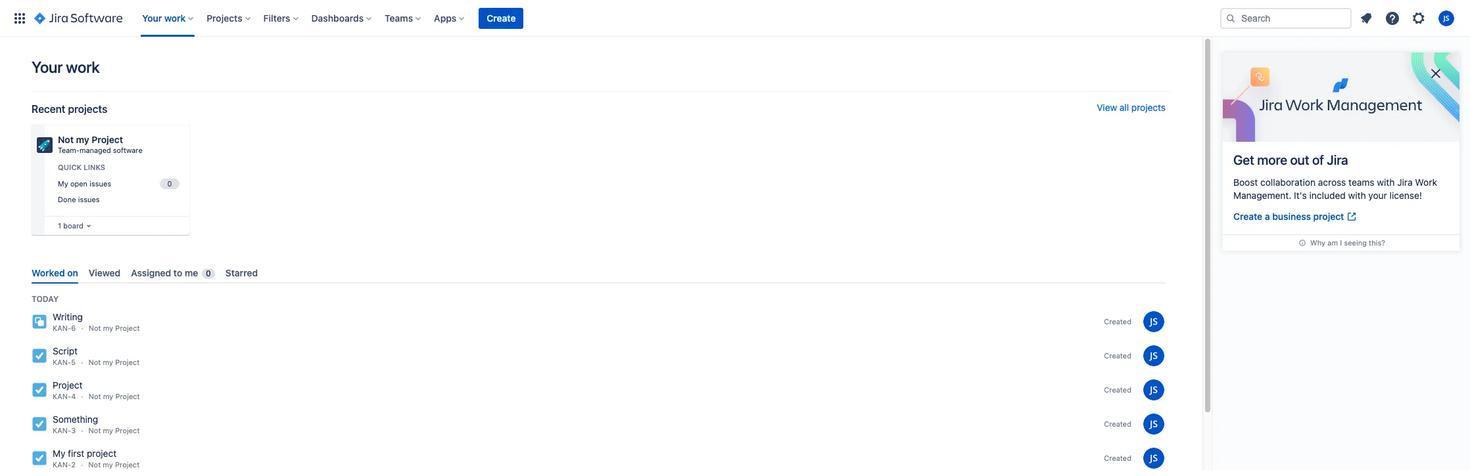 Task type: describe. For each thing, give the bounding box(es) containing it.
business
[[1273, 211, 1311, 222]]

your profile and settings image
[[1439, 10, 1455, 26]]

script kan-5 · not my project
[[53, 346, 140, 367]]

· for project
[[81, 393, 83, 401]]

your inside 'popup button'
[[142, 12, 162, 23]]

not for something
[[89, 427, 101, 436]]

quick links
[[58, 163, 105, 172]]

done issues
[[58, 196, 100, 204]]

1 board button
[[55, 219, 94, 233]]

on
[[67, 268, 78, 279]]

worked on
[[32, 268, 78, 279]]

kan- for script
[[53, 359, 71, 367]]

software
[[113, 146, 142, 155]]

recent projects
[[32, 103, 107, 115]]

· for something
[[81, 427, 83, 436]]

me
[[185, 268, 198, 279]]

team-
[[58, 146, 80, 155]]

not inside my first project kan-2 · not my project
[[88, 461, 101, 470]]

my for something
[[103, 427, 113, 436]]

not my project team-managed software
[[58, 134, 142, 155]]

boost collaboration across teams with jira work management. it's included with your license!
[[1234, 177, 1438, 201]]

project inside writing kan-6 · not my project
[[115, 324, 140, 333]]

first
[[68, 449, 84, 460]]

my for first
[[53, 449, 65, 460]]

jacob simon image for script
[[1144, 346, 1165, 367]]

across
[[1319, 177, 1347, 188]]

settings image
[[1411, 10, 1427, 26]]

script
[[53, 346, 78, 357]]

3
[[71, 427, 76, 436]]

kan- inside my first project kan-2 · not my project
[[53, 461, 71, 470]]

jacob simon image for writing
[[1144, 312, 1165, 333]]

not inside not my project team-managed software
[[58, 134, 74, 145]]

projects
[[207, 12, 242, 23]]

viewed
[[89, 268, 121, 279]]

1
[[58, 222, 61, 230]]

filters button
[[260, 8, 304, 29]]

Search field
[[1221, 8, 1352, 29]]

quick
[[58, 163, 82, 172]]

jacob simon image for something
[[1144, 414, 1165, 436]]

out
[[1291, 153, 1310, 168]]

· inside my first project kan-2 · not my project
[[81, 461, 83, 470]]

create a business project
[[1234, 211, 1345, 222]]

recent
[[32, 103, 65, 115]]

notifications image
[[1359, 10, 1375, 26]]

1 vertical spatial your work
[[32, 58, 100, 76]]

why
[[1311, 239, 1326, 247]]

created for something
[[1105, 421, 1132, 429]]

0 horizontal spatial projects
[[68, 103, 107, 115]]

my inside not my project team-managed software
[[76, 134, 89, 145]]

project up something kan-3 · not my project
[[115, 393, 140, 401]]

project inside my first project kan-2 · not my project
[[115, 461, 140, 470]]

· for script
[[81, 359, 83, 367]]

not for project
[[89, 393, 101, 401]]

collaboration
[[1261, 177, 1316, 188]]

managed
[[80, 146, 111, 155]]

assigned
[[131, 268, 171, 279]]

create for create a business project
[[1234, 211, 1263, 222]]

teams button
[[381, 8, 426, 29]]

teams
[[385, 12, 413, 23]]

created for writing
[[1105, 318, 1132, 326]]

this?
[[1369, 239, 1386, 247]]

create button
[[479, 8, 524, 29]]

dashboards
[[311, 12, 364, 23]]

work inside your work 'popup button'
[[164, 12, 186, 23]]

your
[[1369, 190, 1388, 201]]

to
[[174, 268, 182, 279]]



Task type: locate. For each thing, give the bounding box(es) containing it.
issues inside 'link'
[[90, 179, 111, 188]]

6
[[71, 324, 76, 333]]

5 created from the top
[[1105, 455, 1132, 463]]

not up team- in the left of the page
[[58, 134, 74, 145]]

1 vertical spatial my
[[53, 449, 65, 460]]

3 kan- from the top
[[53, 393, 71, 401]]

2
[[71, 461, 76, 470]]

· for writing
[[81, 324, 83, 333]]

tab list
[[26, 262, 1171, 284]]

a
[[1265, 211, 1270, 222]]

issues inside 'link'
[[78, 196, 100, 204]]

not for writing
[[89, 324, 101, 333]]

3 created from the top
[[1105, 386, 1132, 395]]

apps button
[[430, 8, 470, 29]]

project up project kan-4 · not my project
[[115, 359, 140, 367]]

work up recent projects
[[66, 58, 100, 76]]

done
[[58, 196, 76, 204]]

· inside project kan-4 · not my project
[[81, 393, 83, 401]]

not inside something kan-3 · not my project
[[89, 427, 101, 436]]

created for project
[[1105, 386, 1132, 395]]

project inside my first project kan-2 · not my project
[[87, 449, 117, 460]]

view
[[1097, 102, 1118, 113]]

my left first
[[53, 449, 65, 460]]

projects button
[[203, 8, 256, 29]]

0 vertical spatial with
[[1378, 177, 1395, 188]]

banner containing your work
[[0, 0, 1471, 37]]

1 created from the top
[[1105, 318, 1132, 326]]

0 vertical spatial jacob simon image
[[1144, 346, 1165, 367]]

project inside the script kan-5 · not my project
[[115, 359, 140, 367]]

project kan-4 · not my project
[[53, 380, 140, 401]]

writing
[[53, 312, 83, 323]]

am
[[1328, 239, 1338, 247]]

work
[[164, 12, 186, 23], [66, 58, 100, 76]]

jacob simon image for project
[[1144, 380, 1165, 401]]

your work button
[[138, 8, 199, 29]]

board image
[[83, 221, 94, 232]]

· inside the script kan-5 · not my project
[[81, 359, 83, 367]]

starred
[[225, 268, 258, 279]]

2 kan- from the top
[[53, 359, 71, 367]]

kan- down something
[[53, 427, 71, 436]]

with down the "teams"
[[1349, 190, 1366, 201]]

project up managed
[[92, 134, 123, 145]]

1 jacob simon image from the top
[[1144, 312, 1165, 333]]

apps
[[434, 12, 457, 23]]

1 vertical spatial create
[[1234, 211, 1263, 222]]

all
[[1120, 102, 1129, 113]]

1 kan- from the top
[[53, 324, 71, 333]]

my for script
[[103, 359, 113, 367]]

of
[[1313, 153, 1325, 168]]

kan- for project
[[53, 393, 71, 401]]

get
[[1234, 153, 1255, 168]]

created
[[1105, 318, 1132, 326], [1105, 352, 1132, 361], [1105, 386, 1132, 395], [1105, 421, 1132, 429], [1105, 455, 1132, 463]]

0
[[206, 269, 211, 279]]

2 jacob simon image from the top
[[1144, 449, 1165, 470]]

1 vertical spatial with
[[1349, 190, 1366, 201]]

· right 4
[[81, 393, 83, 401]]

create right apps popup button
[[487, 12, 516, 23]]

1 board
[[58, 222, 83, 230]]

banner
[[0, 0, 1471, 37]]

1 horizontal spatial project
[[1314, 211, 1345, 222]]

jacob simon image
[[1144, 312, 1165, 333], [1144, 449, 1165, 470]]

kan- inside project kan-4 · not my project
[[53, 393, 71, 401]]

included
[[1310, 190, 1346, 201]]

boost
[[1234, 177, 1258, 188]]

· inside writing kan-6 · not my project
[[81, 324, 83, 333]]

jira right the of
[[1327, 153, 1349, 168]]

0 horizontal spatial your work
[[32, 58, 100, 76]]

1 vertical spatial jacob simon image
[[1144, 380, 1165, 401]]

5
[[71, 359, 76, 367]]

today
[[32, 295, 59, 305]]

· inside something kan-3 · not my project
[[81, 427, 83, 436]]

0 horizontal spatial with
[[1349, 190, 1366, 201]]

your work up recent projects
[[32, 58, 100, 76]]

projects up not my project team-managed software
[[68, 103, 107, 115]]

project right first
[[87, 449, 117, 460]]

not inside project kan-4 · not my project
[[89, 393, 101, 401]]

search image
[[1226, 13, 1237, 23]]

my for open
[[58, 179, 68, 188]]

your
[[142, 12, 162, 23], [32, 58, 63, 76]]

project up the script kan-5 · not my project
[[115, 324, 140, 333]]

worked
[[32, 268, 65, 279]]

with up your
[[1378, 177, 1395, 188]]

kan- for writing
[[53, 324, 71, 333]]

appswitcher icon image
[[12, 10, 28, 26]]

not inside writing kan-6 · not my project
[[89, 324, 101, 333]]

0 horizontal spatial your
[[32, 58, 63, 76]]

get more out of jira
[[1234, 153, 1349, 168]]

1 horizontal spatial create
[[1234, 211, 1263, 222]]

project inside something kan-3 · not my project
[[115, 427, 140, 436]]

create
[[487, 12, 516, 23], [1234, 211, 1263, 222]]

my inside the script kan-5 · not my project
[[103, 359, 113, 367]]

seeing
[[1345, 239, 1367, 247]]

i
[[1341, 239, 1343, 247]]

my up the script kan-5 · not my project
[[103, 324, 113, 333]]

created for my first project
[[1105, 455, 1132, 463]]

done issues link
[[55, 193, 182, 208]]

view all projects link
[[1097, 102, 1166, 116]]

my
[[76, 134, 89, 145], [103, 324, 113, 333], [103, 359, 113, 367], [103, 393, 113, 401], [103, 427, 113, 436], [103, 461, 113, 470]]

kan-
[[53, 324, 71, 333], [53, 359, 71, 367], [53, 393, 71, 401], [53, 427, 71, 436], [53, 461, 71, 470]]

teams
[[1349, 177, 1375, 188]]

kan- down script
[[53, 359, 71, 367]]

writing kan-6 · not my project
[[53, 312, 140, 333]]

· right the 5
[[81, 359, 83, 367]]

0 vertical spatial jacob simon image
[[1144, 312, 1165, 333]]

your work left projects
[[142, 12, 186, 23]]

it's
[[1294, 190, 1307, 201]]

2 jacob simon image from the top
[[1144, 380, 1165, 401]]

help image
[[1385, 10, 1401, 26]]

0 horizontal spatial jira
[[1327, 153, 1349, 168]]

jira up license!
[[1398, 177, 1413, 188]]

1 horizontal spatial with
[[1378, 177, 1395, 188]]

project inside not my project team-managed software
[[92, 134, 123, 145]]

not
[[58, 134, 74, 145], [89, 324, 101, 333], [88, 359, 101, 367], [89, 393, 101, 401], [89, 427, 101, 436], [88, 461, 101, 470]]

1 vertical spatial jacob simon image
[[1144, 449, 1165, 470]]

your work inside 'popup button'
[[142, 12, 186, 23]]

kan- down first
[[53, 461, 71, 470]]

my for project
[[103, 393, 113, 401]]

0 vertical spatial work
[[164, 12, 186, 23]]

3 jacob simon image from the top
[[1144, 414, 1165, 436]]

1 vertical spatial project
[[87, 449, 117, 460]]

assigned to me
[[131, 268, 198, 279]]

why am i seeing this?
[[1311, 239, 1386, 247]]

not right 6
[[89, 324, 101, 333]]

2 created from the top
[[1105, 352, 1132, 361]]

my inside 'link'
[[58, 179, 68, 188]]

created for script
[[1105, 352, 1132, 361]]

my for writing
[[103, 324, 113, 333]]

create for create
[[487, 12, 516, 23]]

1 horizontal spatial jira
[[1398, 177, 1413, 188]]

board
[[63, 222, 83, 230]]

· right 3 at the bottom left of the page
[[81, 427, 83, 436]]

project up 4
[[53, 380, 83, 391]]

my up managed
[[76, 134, 89, 145]]

1 horizontal spatial work
[[164, 12, 186, 23]]

my inside my first project kan-2 · not my project
[[103, 461, 113, 470]]

0 vertical spatial jira
[[1327, 153, 1349, 168]]

4
[[71, 393, 76, 401]]

2 vertical spatial jacob simon image
[[1144, 414, 1165, 436]]

issues down 'links'
[[90, 179, 111, 188]]

my up project kan-4 · not my project
[[103, 359, 113, 367]]

links
[[84, 163, 105, 172]]

not right 2 on the bottom of the page
[[88, 461, 101, 470]]

filters
[[264, 12, 290, 23]]

kan- down the writing
[[53, 324, 71, 333]]

0 horizontal spatial work
[[66, 58, 100, 76]]

1 vertical spatial jira
[[1398, 177, 1413, 188]]

1 vertical spatial your
[[32, 58, 63, 76]]

my inside writing kan-6 · not my project
[[103, 324, 113, 333]]

not right 3 at the bottom left of the page
[[89, 427, 101, 436]]

view all projects
[[1097, 102, 1166, 113]]

work
[[1416, 177, 1438, 188]]

something
[[53, 414, 98, 426]]

1 horizontal spatial your
[[142, 12, 162, 23]]

1 horizontal spatial your work
[[142, 12, 186, 23]]

not for script
[[88, 359, 101, 367]]

not right 4
[[89, 393, 101, 401]]

issues down my open issues
[[78, 196, 100, 204]]

my up my first project kan-2 · not my project at the bottom
[[103, 427, 113, 436]]

kan- inside the script kan-5 · not my project
[[53, 359, 71, 367]]

5 kan- from the top
[[53, 461, 71, 470]]

license!
[[1390, 190, 1423, 201]]

create a business project link
[[1234, 210, 1358, 224]]

project down included
[[1314, 211, 1345, 222]]

create left a
[[1234, 211, 1263, 222]]

project
[[92, 134, 123, 145], [115, 324, 140, 333], [115, 359, 140, 367], [53, 380, 83, 391], [115, 393, 140, 401], [115, 427, 140, 436], [115, 461, 140, 470]]

project
[[1314, 211, 1345, 222], [87, 449, 117, 460]]

0 horizontal spatial project
[[87, 449, 117, 460]]

not inside the script kan-5 · not my project
[[88, 359, 101, 367]]

your work
[[142, 12, 186, 23], [32, 58, 100, 76]]

dashboards button
[[308, 8, 377, 29]]

my inside something kan-3 · not my project
[[103, 427, 113, 436]]

more
[[1258, 153, 1288, 168]]

· right 6
[[81, 324, 83, 333]]

0 vertical spatial issues
[[90, 179, 111, 188]]

create inside button
[[487, 12, 516, 23]]

4 kan- from the top
[[53, 427, 71, 436]]

with
[[1378, 177, 1395, 188], [1349, 190, 1366, 201]]

1 horizontal spatial projects
[[1132, 102, 1166, 113]]

projects right "all" on the top
[[1132, 102, 1166, 113]]

my open issues link
[[55, 177, 182, 192]]

primary element
[[8, 0, 1221, 37]]

kan- inside writing kan-6 · not my project
[[53, 324, 71, 333]]

jacob simon image for my first project
[[1144, 449, 1165, 470]]

my inside my first project kan-2 · not my project
[[53, 449, 65, 460]]

issues
[[90, 179, 111, 188], [78, 196, 100, 204]]

0 vertical spatial your work
[[142, 12, 186, 23]]

close image
[[1429, 66, 1444, 82]]

jacob simon image
[[1144, 346, 1165, 367], [1144, 380, 1165, 401], [1144, 414, 1165, 436]]

·
[[81, 324, 83, 333], [81, 359, 83, 367], [81, 393, 83, 401], [81, 427, 83, 436], [81, 461, 83, 470]]

my left open
[[58, 179, 68, 188]]

something kan-3 · not my project
[[53, 414, 140, 436]]

1 vertical spatial work
[[66, 58, 100, 76]]

projects
[[1132, 102, 1166, 113], [68, 103, 107, 115]]

kan- inside something kan-3 · not my project
[[53, 427, 71, 436]]

0 vertical spatial my
[[58, 179, 68, 188]]

jira software image
[[34, 10, 123, 26], [34, 10, 123, 26]]

0 horizontal spatial create
[[487, 12, 516, 23]]

my
[[58, 179, 68, 188], [53, 449, 65, 460]]

my open issues
[[58, 179, 111, 188]]

tab list containing worked on
[[26, 262, 1171, 284]]

4 created from the top
[[1105, 421, 1132, 429]]

work left projects
[[164, 12, 186, 23]]

0 vertical spatial your
[[142, 12, 162, 23]]

open
[[70, 179, 88, 188]]

project up my first project kan-2 · not my project at the bottom
[[115, 427, 140, 436]]

0 vertical spatial create
[[487, 12, 516, 23]]

1 jacob simon image from the top
[[1144, 346, 1165, 367]]

my right 2 on the bottom of the page
[[103, 461, 113, 470]]

my inside project kan-4 · not my project
[[103, 393, 113, 401]]

my up something kan-3 · not my project
[[103, 393, 113, 401]]

jira inside boost collaboration across teams with jira work management. it's included with your license!
[[1398, 177, 1413, 188]]

kan- up something
[[53, 393, 71, 401]]

· right 2 on the bottom of the page
[[81, 461, 83, 470]]

0 vertical spatial project
[[1314, 211, 1345, 222]]

1 vertical spatial issues
[[78, 196, 100, 204]]

my first project kan-2 · not my project
[[53, 449, 140, 470]]

management.
[[1234, 190, 1292, 201]]

project down something kan-3 · not my project
[[115, 461, 140, 470]]

kan- for something
[[53, 427, 71, 436]]

not right the 5
[[88, 359, 101, 367]]

jira
[[1327, 153, 1349, 168], [1398, 177, 1413, 188]]



Task type: vqa. For each thing, say whether or not it's contained in the screenshot.
Project in the "Script KAN-5 · Not my Project"
yes



